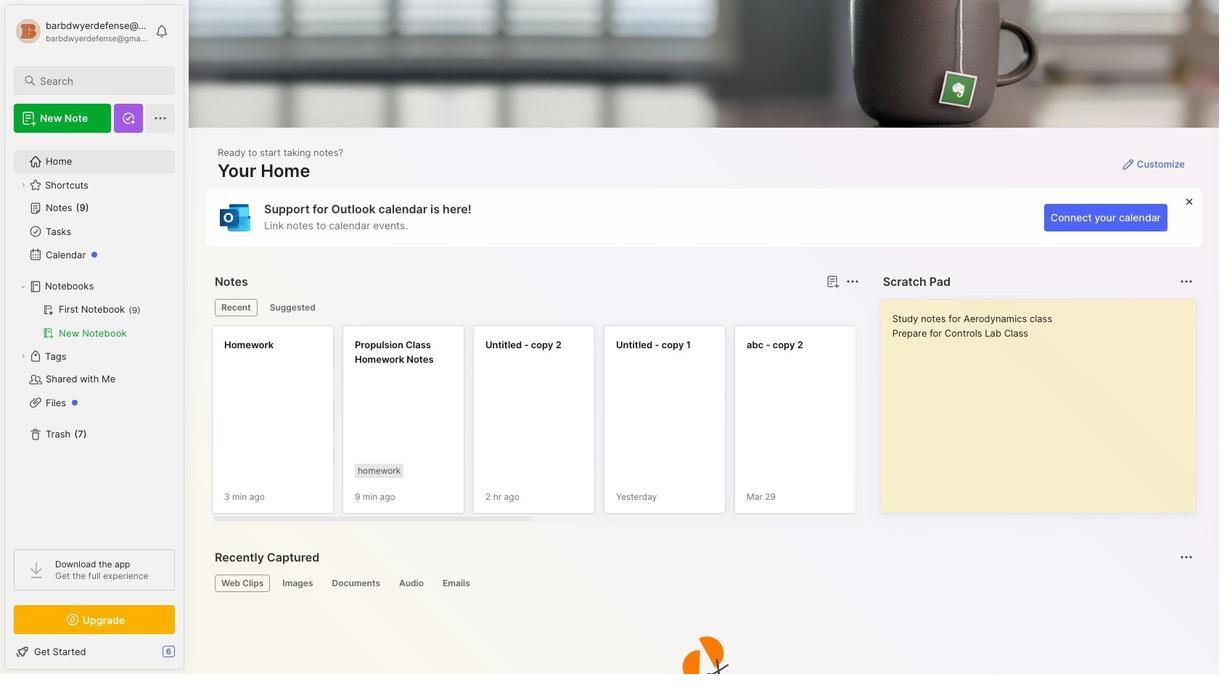 Task type: describe. For each thing, give the bounding box(es) containing it.
2 tab list from the top
[[215, 575, 1191, 592]]

none search field inside main element
[[40, 72, 162, 89]]

Account field
[[14, 17, 148, 46]]

expand tags image
[[19, 352, 28, 361]]

expand notebooks image
[[19, 282, 28, 291]]

Help and Learning task checklist field
[[5, 640, 184, 663]]



Task type: vqa. For each thing, say whether or not it's contained in the screenshot.
"row group" to the right
no



Task type: locate. For each thing, give the bounding box(es) containing it.
Search text field
[[40, 74, 162, 88]]

group inside tree
[[14, 298, 174, 345]]

tree
[[5, 141, 184, 536]]

more actions image
[[844, 273, 861, 290], [1178, 273, 1195, 290], [1178, 549, 1195, 566]]

0 vertical spatial tab list
[[215, 299, 857, 316]]

Start writing… text field
[[892, 300, 1195, 501]]

1 tab list from the top
[[215, 299, 857, 316]]

group
[[14, 298, 174, 345]]

main element
[[0, 0, 189, 674]]

tab list
[[215, 299, 857, 316], [215, 575, 1191, 592]]

row group
[[212, 325, 1219, 522]]

1 vertical spatial tab list
[[215, 575, 1191, 592]]

click to collapse image
[[183, 647, 194, 665]]

More actions field
[[842, 271, 863, 292], [1176, 271, 1197, 292], [1176, 547, 1197, 567]]

tree inside main element
[[5, 141, 184, 536]]

None search field
[[40, 72, 162, 89]]

tab
[[215, 299, 257, 316], [263, 299, 322, 316], [215, 575, 270, 592], [276, 575, 320, 592], [325, 575, 387, 592], [393, 575, 430, 592], [436, 575, 477, 592]]



